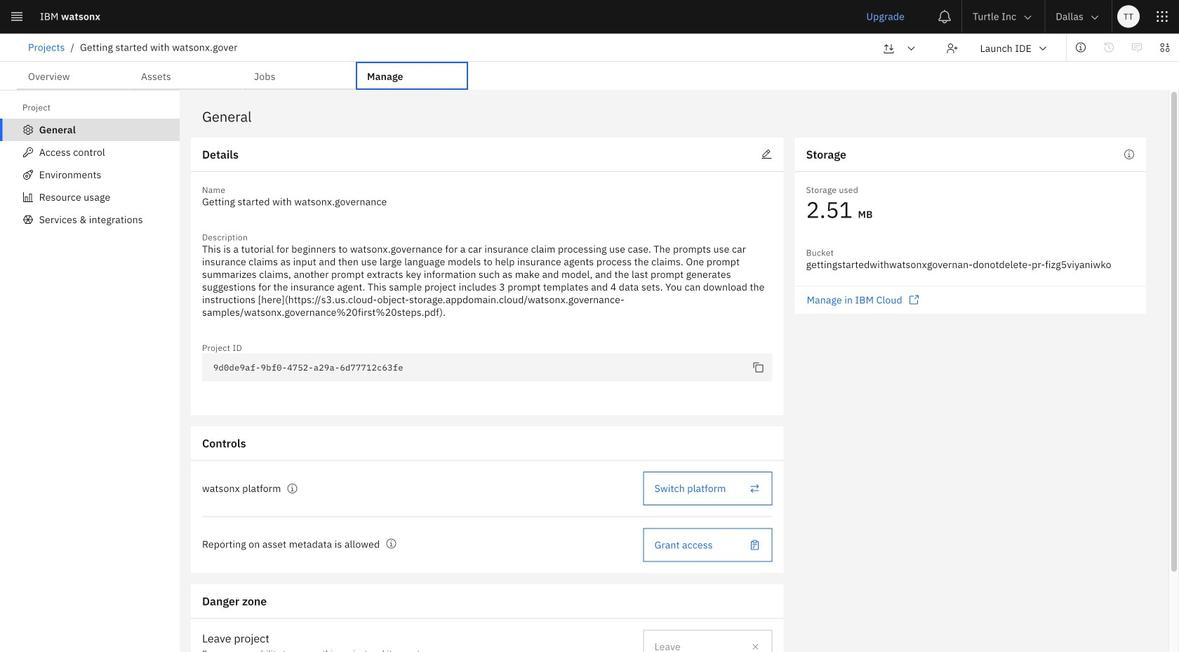 Task type: vqa. For each thing, say whether or not it's contained in the screenshot.
assign another collaborator admin access or delete this project. icon
yes



Task type: locate. For each thing, give the bounding box(es) containing it.
global navigation element
[[0, 0, 1180, 652]]

0 vertical spatial arrow image
[[1023, 12, 1034, 23]]

0 horizontal spatial arrow image
[[906, 43, 918, 54]]

arrow image
[[1090, 12, 1101, 23], [1038, 43, 1049, 54]]

storage tooltip image
[[1124, 149, 1136, 160]]

notifications image
[[938, 9, 952, 24]]

manage in ibm cloud image
[[909, 294, 920, 306]]

arrow image
[[1023, 12, 1034, 23], [906, 43, 918, 54]]

1 horizontal spatial arrow image
[[1090, 12, 1101, 23]]

platform switch tooltip image
[[287, 483, 298, 494]]

1 horizontal spatial arrow image
[[1023, 12, 1034, 23]]

tab list
[[17, 62, 468, 90]]

data image
[[1160, 42, 1171, 53]]

code-snippet text field
[[202, 354, 409, 382]]

0 horizontal spatial arrow image
[[1038, 43, 1049, 54]]

remove access tooltip image
[[386, 538, 397, 550]]

1 vertical spatial arrow image
[[906, 43, 918, 54]]



Task type: describe. For each thing, give the bounding box(es) containing it.
action bar element
[[0, 34, 1180, 63]]

turtle inc image
[[1022, 41, 1033, 52]]

assign another collaborator admin access or delete this project. image
[[750, 642, 762, 652]]

0 vertical spatial arrow image
[[1090, 12, 1101, 23]]

edit project details image
[[762, 149, 773, 160]]

arrow image inside the action bar element
[[906, 43, 918, 54]]

1 vertical spatial arrow image
[[1038, 43, 1049, 54]]

pending collaborator table toolbar element
[[45, 525, 1135, 592]]

open menu image
[[741, 343, 752, 354]]

copy to clipboard image
[[753, 362, 765, 373]]



